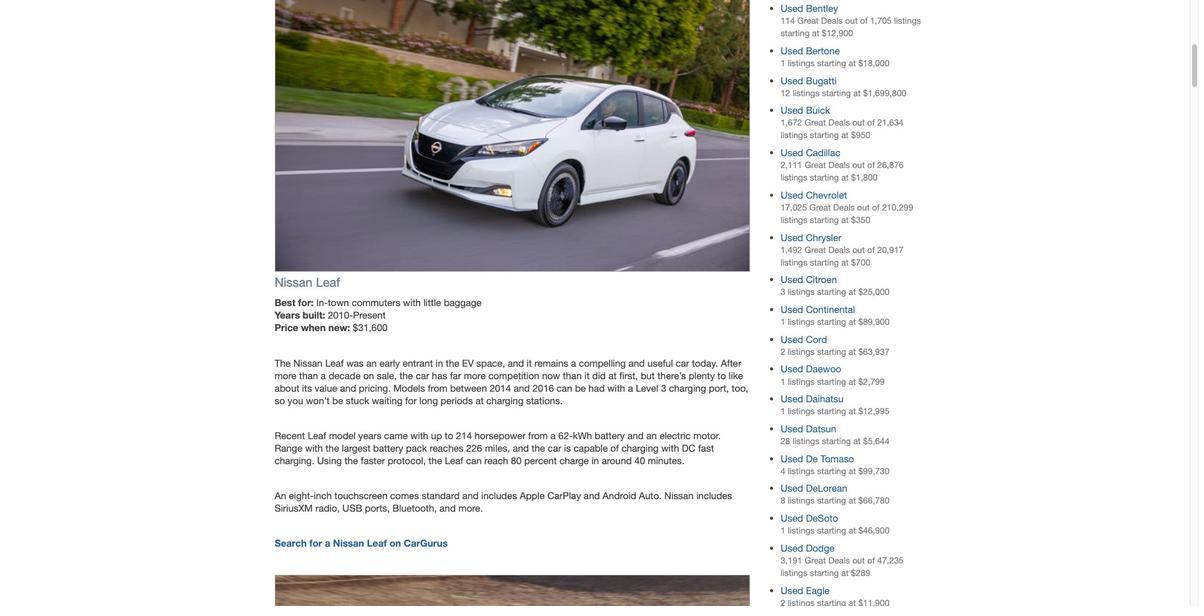Task type: locate. For each thing, give the bounding box(es) containing it.
15 used from the top
[[781, 483, 804, 494]]

0 vertical spatial an
[[367, 357, 377, 368]]

used down 8
[[781, 512, 804, 524]]

1 for used daihatsu
[[781, 406, 786, 416]]

and up the first,
[[629, 357, 645, 368]]

listings down used daihatsu link at right
[[788, 406, 815, 416]]

3 down 'used citroen' link
[[781, 287, 786, 297]]

0 horizontal spatial 3
[[661, 382, 667, 393]]

to inside the nissan leaf was an early entrant in the ev space, and it remains a compelling and useful car today. after more than a decade on sale, the car has far more competition now than it did at first, but there's plenty to like about its value and pricing. models from between 2014 and 2016 can be had with a level 3 charging port, too, so you won't be stuck waiting for long periods at charging stations.
[[718, 370, 726, 381]]

of up $950
[[868, 118, 875, 128]]

5 1 from the top
[[781, 526, 786, 536]]

car down the entrant
[[416, 370, 429, 381]]

used cord link
[[781, 334, 828, 345]]

at left $1,699,800
[[854, 88, 861, 98]]

deals inside 3,191 great deals out of 47,235 listings starting at
[[829, 555, 850, 565]]

$31,600
[[353, 322, 388, 333]]

deals for used chevrolet
[[834, 202, 855, 212]]

of inside "2,111 great deals out of 26,876 listings starting at"
[[868, 160, 875, 170]]

11 used from the top
[[781, 363, 804, 375]]

of inside 1,492 great deals out of 20,917 listings starting at
[[868, 245, 875, 255]]

at left $46,900
[[849, 526, 856, 536]]

used inside 'used desoto 1 listings starting at $46,900'
[[781, 512, 804, 524]]

decade
[[329, 370, 361, 381]]

of left 1,705
[[861, 16, 868, 26]]

be
[[575, 382, 586, 393], [332, 395, 343, 406]]

remains
[[535, 357, 569, 368]]

used for used bentley
[[781, 3, 804, 14]]

1 horizontal spatial it
[[585, 370, 590, 381]]

with down the first,
[[608, 382, 626, 393]]

0 vertical spatial to
[[718, 370, 726, 381]]

listings down used datsun link
[[793, 436, 820, 446]]

out inside 17,025 great deals out of 210,299 listings starting at
[[858, 202, 870, 212]]

1 up 28
[[781, 406, 786, 416]]

out inside '1,672 great deals out of 21,634 listings starting at'
[[853, 118, 865, 128]]

at inside 3,191 great deals out of 47,235 listings starting at
[[842, 568, 849, 578]]

nissan up "its"
[[293, 357, 323, 368]]

1 for used desoto
[[781, 526, 786, 536]]

starting up chrysler
[[810, 215, 839, 225]]

used for used continental 1 listings starting at $89,900
[[781, 304, 804, 315]]

listings inside '1,672 great deals out of 21,634 listings starting at'
[[781, 130, 808, 140]]

of for used chrysler
[[868, 245, 875, 255]]

out up $289
[[853, 555, 865, 565]]

listings down 1,492
[[781, 257, 808, 267]]

starting up eagle
[[810, 568, 839, 578]]

2 than from the left
[[563, 370, 582, 381]]

1 horizontal spatial can
[[557, 382, 573, 393]]

starting down citroen
[[818, 287, 847, 297]]

periods
[[441, 395, 473, 406]]

14 used from the top
[[781, 453, 804, 464]]

out for chevrolet
[[858, 202, 870, 212]]

used de tomaso 4 listings starting at $99,730
[[781, 453, 890, 476]]

listings down used cord link on the right of the page
[[788, 347, 815, 357]]

2 horizontal spatial charging
[[669, 382, 707, 393]]

0 horizontal spatial be
[[332, 395, 343, 406]]

of for used buick
[[868, 118, 875, 128]]

model
[[329, 430, 356, 441]]

1 inside used bertone 1 listings starting at $18,000
[[781, 58, 786, 68]]

used daewoo link
[[781, 363, 842, 375]]

models
[[394, 382, 425, 393]]

starting down delorean
[[818, 496, 847, 506]]

1 vertical spatial for
[[310, 538, 322, 549]]

includes down fast
[[697, 490, 733, 501]]

starting up 'cadillac'
[[810, 130, 839, 140]]

used inside used cord 2 listings starting at $63,937
[[781, 334, 804, 345]]

used inside the used daihatsu 1 listings starting at $12,995
[[781, 393, 804, 404]]

pack
[[406, 442, 427, 454]]

$5,644
[[864, 436, 890, 446]]

0 vertical spatial can
[[557, 382, 573, 393]]

0 vertical spatial for
[[405, 395, 417, 406]]

0 horizontal spatial car
[[416, 370, 429, 381]]

a down the first,
[[628, 382, 633, 393]]

includes up more. at left bottom
[[482, 490, 517, 501]]

leaf
[[316, 275, 340, 290], [325, 357, 344, 368], [308, 430, 326, 441], [445, 455, 464, 466], [367, 538, 387, 549]]

at inside used cord 2 listings starting at $63,937
[[849, 347, 856, 357]]

between
[[450, 382, 487, 393]]

at left $25,000
[[849, 287, 856, 297]]

2 1 from the top
[[781, 317, 786, 327]]

faster
[[361, 455, 385, 466]]

deals down 'cadillac'
[[829, 160, 850, 170]]

listings inside 1,492 great deals out of 20,917 listings starting at
[[781, 257, 808, 267]]

2 vertical spatial charging
[[622, 442, 659, 454]]

0 horizontal spatial on
[[364, 370, 374, 381]]

2 horizontal spatial car
[[676, 357, 690, 368]]

out for cadillac
[[853, 160, 865, 170]]

starting down daihatsu
[[818, 406, 847, 416]]

used for used daihatsu 1 listings starting at $12,995
[[781, 393, 804, 404]]

listings inside the used daewoo 1 listings starting at $2,799
[[788, 376, 815, 386]]

1 inside used continental 1 listings starting at $89,900
[[781, 317, 786, 327]]

0 horizontal spatial from
[[428, 382, 448, 393]]

charging up 40
[[622, 442, 659, 454]]

than right now at the left of page
[[563, 370, 582, 381]]

at inside the used datsun 28 listings starting at $5,644
[[854, 436, 861, 446]]

used chrysler link
[[781, 232, 842, 243]]

$2,799
[[859, 376, 885, 386]]

starting
[[781, 28, 810, 38], [818, 58, 847, 68], [822, 88, 851, 98], [810, 130, 839, 140], [810, 173, 839, 183], [810, 215, 839, 225], [810, 257, 839, 267], [818, 287, 847, 297], [818, 317, 847, 327], [818, 347, 847, 357], [818, 376, 847, 386], [818, 406, 847, 416], [822, 436, 851, 446], [818, 466, 847, 476], [818, 496, 847, 506], [818, 526, 847, 536], [810, 568, 839, 578]]

used for used daewoo 1 listings starting at $2,799
[[781, 363, 804, 375]]

12
[[781, 88, 791, 98]]

capable
[[574, 442, 608, 454]]

deals for used cadillac
[[829, 160, 850, 170]]

used inside the used datsun 28 listings starting at $5,644
[[781, 423, 804, 434]]

1 vertical spatial it
[[585, 370, 590, 381]]

than
[[299, 370, 318, 381], [563, 370, 582, 381]]

7 used from the top
[[781, 232, 804, 243]]

at inside the used bugatti 12 listings starting at $1,699,800
[[854, 88, 861, 98]]

listings down de
[[788, 466, 815, 476]]

out for chrysler
[[853, 245, 865, 255]]

226
[[466, 442, 482, 454]]

deals up $350
[[834, 202, 855, 212]]

at inside '1,672 great deals out of 21,634 listings starting at'
[[842, 130, 849, 140]]

of up $1,800
[[868, 160, 875, 170]]

listings down used delorean link
[[788, 496, 815, 506]]

17 used from the top
[[781, 542, 804, 554]]

1 horizontal spatial on
[[390, 538, 401, 549]]

it up competition
[[527, 357, 532, 368]]

at left $350
[[842, 215, 849, 225]]

battery down the came
[[373, 442, 404, 454]]

in inside the nissan leaf was an early entrant in the ev space, and it remains a compelling and useful car today. after more than a decade on sale, the car has far more competition now than it did at first, but there's plenty to like about its value and pricing. models from between 2014 and 2016 can be had with a level 3 charging port, too, so you won't be stuck waiting for long periods at charging stations.
[[436, 357, 443, 368]]

$700
[[852, 257, 871, 267]]

1 horizontal spatial 3
[[781, 287, 786, 297]]

used continental 1 listings starting at $89,900
[[781, 304, 890, 327]]

great inside '1,672 great deals out of 21,634 listings starting at'
[[805, 118, 826, 128]]

4 used from the top
[[781, 105, 804, 116]]

used up used cord link on the right of the page
[[781, 304, 804, 315]]

at
[[812, 28, 820, 38], [849, 58, 856, 68], [854, 88, 861, 98], [842, 130, 849, 140], [842, 173, 849, 183], [842, 215, 849, 225], [842, 257, 849, 267], [849, 287, 856, 297], [849, 317, 856, 327], [849, 347, 856, 357], [609, 370, 617, 381], [849, 376, 856, 386], [476, 395, 484, 406], [849, 406, 856, 416], [854, 436, 861, 446], [849, 466, 856, 476], [849, 496, 856, 506], [849, 526, 856, 536], [842, 568, 849, 578]]

out inside 114 great deals out of 1,705 listings starting at
[[846, 16, 858, 26]]

in down the capable
[[592, 455, 599, 466]]

1 horizontal spatial includes
[[697, 490, 733, 501]]

0 vertical spatial in
[[436, 357, 443, 368]]

used delorean link
[[781, 483, 848, 494]]

the up far
[[446, 357, 460, 368]]

in inside recent leaf model years came with up to 214 horsepower from a 62-kwh battery and an electric motor. range with the largest battery pack reaches 226 miles, and the car is capable of charging with dc fast charging. using the faster protocol, the leaf can reach 80 percent charge in around 40 minutes.
[[592, 455, 599, 466]]

used buick
[[781, 105, 831, 116]]

$289
[[852, 568, 871, 578]]

6 used from the top
[[781, 189, 804, 200]]

can inside recent leaf model years came with up to 214 horsepower from a 62-kwh battery and an electric motor. range with the largest battery pack reaches 226 miles, and the car is capable of charging with dc fast charging. using the faster protocol, the leaf can reach 80 percent charge in around 40 minutes.
[[466, 455, 482, 466]]

1 horizontal spatial battery
[[595, 430, 625, 441]]

at inside used delorean 8 listings starting at $66,780
[[849, 496, 856, 506]]

car left the is
[[548, 442, 562, 454]]

great down dodge
[[805, 555, 826, 565]]

used for used delorean 8 listings starting at $66,780
[[781, 483, 804, 494]]

out up the $12,900 at the right top
[[846, 16, 858, 26]]

used up 1,492
[[781, 232, 804, 243]]

used down 114
[[781, 45, 804, 56]]

2 vertical spatial car
[[548, 442, 562, 454]]

on up pricing.
[[364, 370, 374, 381]]

stuck
[[346, 395, 369, 406]]

1 vertical spatial from
[[529, 430, 548, 441]]

listings up used cord link on the right of the page
[[788, 317, 815, 327]]

0 horizontal spatial an
[[367, 357, 377, 368]]

47,235
[[878, 555, 904, 565]]

0 vertical spatial car
[[676, 357, 690, 368]]

1 inside the used daihatsu 1 listings starting at $12,995
[[781, 406, 786, 416]]

1 horizontal spatial in
[[592, 455, 599, 466]]

great for dodge
[[805, 555, 826, 565]]

compelling
[[579, 357, 626, 368]]

at left $5,644
[[854, 436, 861, 446]]

from
[[428, 382, 448, 393], [529, 430, 548, 441]]

0 horizontal spatial for
[[310, 538, 322, 549]]

search for a nissan leaf on cargurus
[[275, 538, 448, 549]]

at left $289
[[842, 568, 849, 578]]

1 horizontal spatial car
[[548, 442, 562, 454]]

great inside 114 great deals out of 1,705 listings starting at
[[798, 16, 819, 26]]

5 used from the top
[[781, 147, 804, 158]]

1 down used desoto link
[[781, 526, 786, 536]]

0 vertical spatial it
[[527, 357, 532, 368]]

1 vertical spatial can
[[466, 455, 482, 466]]

leaf up "decade"
[[325, 357, 344, 368]]

great for cadillac
[[805, 160, 826, 170]]

at right did
[[609, 370, 617, 381]]

in up has
[[436, 357, 443, 368]]

dc
[[682, 442, 696, 454]]

starting inside '1,672 great deals out of 21,634 listings starting at'
[[810, 130, 839, 140]]

at left $700 on the top right of page
[[842, 257, 849, 267]]

out inside 3,191 great deals out of 47,235 listings starting at
[[853, 555, 865, 565]]

starting up citroen
[[810, 257, 839, 267]]

0 horizontal spatial charging
[[487, 395, 524, 406]]

0 vertical spatial from
[[428, 382, 448, 393]]

great inside "2,111 great deals out of 26,876 listings starting at"
[[805, 160, 826, 170]]

is
[[564, 442, 571, 454]]

of inside 17,025 great deals out of 210,299 listings starting at
[[873, 202, 880, 212]]

1 more from the left
[[275, 370, 297, 381]]

at inside 17,025 great deals out of 210,299 listings starting at
[[842, 215, 849, 225]]

great inside 3,191 great deals out of 47,235 listings starting at
[[805, 555, 826, 565]]

1 1 from the top
[[781, 58, 786, 68]]

motor.
[[694, 430, 721, 441]]

great for buick
[[805, 118, 826, 128]]

leaf left the model
[[308, 430, 326, 441]]

great inside 1,492 great deals out of 20,917 listings starting at
[[805, 245, 826, 255]]

used for used cord 2 listings starting at $63,937
[[781, 334, 804, 345]]

leaf inside the nissan leaf was an early entrant in the ev space, and it remains a compelling and useful car today. after more than a decade on sale, the car has far more competition now than it did at first, but there's plenty to like about its value and pricing. models from between 2014 and 2016 can be had with a level 3 charging port, too, so you won't be stuck waiting for long periods at charging stations.
[[325, 357, 344, 368]]

used up 2,111
[[781, 147, 804, 158]]

0 horizontal spatial includes
[[482, 490, 517, 501]]

starting inside 17,025 great deals out of 210,299 listings starting at
[[810, 215, 839, 225]]

charging down plenty
[[669, 382, 707, 393]]

listings inside 'used de tomaso 4 listings starting at $99,730'
[[788, 466, 815, 476]]

used inside the used daewoo 1 listings starting at $2,799
[[781, 363, 804, 375]]

ports,
[[365, 502, 390, 514]]

2 used from the top
[[781, 45, 804, 56]]

1 vertical spatial battery
[[373, 442, 404, 454]]

dodge
[[806, 542, 835, 554]]

with inside the nissan leaf was an early entrant in the ev space, and it remains a compelling and useful car today. after more than a decade on sale, the car has far more competition now than it did at first, but there's plenty to like about its value and pricing. models from between 2014 and 2016 can be had with a level 3 charging port, too, so you won't be stuck waiting for long periods at charging stations.
[[608, 382, 626, 393]]

1 vertical spatial an
[[647, 430, 657, 441]]

1 horizontal spatial to
[[718, 370, 726, 381]]

out up $350
[[858, 202, 870, 212]]

used inside used continental 1 listings starting at $89,900
[[781, 304, 804, 315]]

be left had
[[575, 382, 586, 393]]

17,025
[[781, 202, 808, 212]]

competition
[[489, 370, 540, 381]]

used for used bugatti 12 listings starting at $1,699,800
[[781, 75, 804, 86]]

can down now at the left of page
[[557, 382, 573, 393]]

1 horizontal spatial from
[[529, 430, 548, 441]]

1 used from the top
[[781, 3, 804, 14]]

3 inside the nissan leaf was an early entrant in the ev space, and it remains a compelling and useful car today. after more than a decade on sale, the car has far more competition now than it did at first, but there's plenty to like about its value and pricing. models from between 2014 and 2016 can be had with a level 3 charging port, too, so you won't be stuck waiting for long periods at charging stations.
[[661, 382, 667, 393]]

and up 40
[[628, 430, 644, 441]]

0 vertical spatial 3
[[781, 287, 786, 297]]

used desoto link
[[781, 512, 839, 524]]

0 horizontal spatial than
[[299, 370, 318, 381]]

nissan right auto.
[[665, 490, 694, 501]]

4 1 from the top
[[781, 406, 786, 416]]

3 down there's
[[661, 382, 667, 393]]

deals up the $12,900 at the right top
[[822, 16, 843, 26]]

1 horizontal spatial than
[[563, 370, 582, 381]]

great down 'buick'
[[805, 118, 826, 128]]

3 used from the top
[[781, 75, 804, 86]]

62-
[[559, 430, 573, 441]]

1 vertical spatial 3
[[661, 382, 667, 393]]

starting down bugatti
[[822, 88, 851, 98]]

used dodge link
[[781, 542, 835, 554]]

used for used datsun 28 listings starting at $5,644
[[781, 423, 804, 434]]

starting down the continental
[[818, 317, 847, 327]]

starting inside used bertone 1 listings starting at $18,000
[[818, 58, 847, 68]]

used for used buick
[[781, 105, 804, 116]]

used inside 'used de tomaso 4 listings starting at $99,730'
[[781, 453, 804, 464]]

1,705
[[871, 16, 892, 26]]

apple
[[520, 490, 545, 501]]

from up percent
[[529, 430, 548, 441]]

a right remains
[[571, 357, 577, 368]]

1 vertical spatial be
[[332, 395, 343, 406]]

1 down the 2
[[781, 376, 786, 386]]

0 vertical spatial charging
[[669, 382, 707, 393]]

0 horizontal spatial can
[[466, 455, 482, 466]]

out up $1,800
[[853, 160, 865, 170]]

carplay
[[548, 490, 581, 501]]

listings down used bertone 'link'
[[788, 58, 815, 68]]

1 horizontal spatial for
[[405, 395, 417, 406]]

has
[[432, 370, 447, 381]]

cargurus
[[404, 538, 448, 549]]

0 horizontal spatial in
[[436, 357, 443, 368]]

used bertone 1 listings starting at $18,000
[[781, 45, 890, 68]]

at left $63,937
[[849, 347, 856, 357]]

with left little
[[403, 297, 421, 308]]

listings down 1,672
[[781, 130, 808, 140]]

listings inside "2,111 great deals out of 26,876 listings starting at"
[[781, 173, 808, 183]]

deals inside '1,672 great deals out of 21,634 listings starting at'
[[829, 118, 850, 128]]

1 horizontal spatial more
[[464, 370, 486, 381]]

value
[[315, 382, 338, 393]]

miles,
[[485, 442, 510, 454]]

deals inside 1,492 great deals out of 20,917 listings starting at
[[829, 245, 850, 255]]

deals for used dodge
[[829, 555, 850, 565]]

used up 12
[[781, 75, 804, 86]]

0 horizontal spatial to
[[445, 430, 454, 441]]

used inside used bertone 1 listings starting at $18,000
[[781, 45, 804, 56]]

at inside the used daihatsu 1 listings starting at $12,995
[[849, 406, 856, 416]]

starting down daewoo
[[818, 376, 847, 386]]

starting down 114
[[781, 28, 810, 38]]

3
[[781, 287, 786, 297], [661, 382, 667, 393]]

at left $950
[[842, 130, 849, 140]]

18 used from the top
[[781, 585, 804, 596]]

deals down 'buick'
[[829, 118, 850, 128]]

listings inside 114 great deals out of 1,705 listings starting at
[[895, 16, 922, 26]]

used bentley
[[781, 3, 839, 14]]

at inside used citroen 3 listings starting at $25,000
[[849, 287, 856, 297]]

used bugatti link
[[781, 75, 837, 86]]

starting down bertone
[[818, 58, 847, 68]]

used inside used citroen 3 listings starting at $25,000
[[781, 274, 804, 285]]

be down 'value'
[[332, 395, 343, 406]]

1 horizontal spatial an
[[647, 430, 657, 441]]

0 vertical spatial battery
[[595, 430, 625, 441]]

out inside "2,111 great deals out of 26,876 listings starting at"
[[853, 160, 865, 170]]

of
[[861, 16, 868, 26], [868, 118, 875, 128], [868, 160, 875, 170], [873, 202, 880, 212], [868, 245, 875, 255], [611, 442, 619, 454], [868, 555, 875, 565]]

9 used from the top
[[781, 304, 804, 315]]

with up using at the bottom
[[305, 442, 323, 454]]

of inside 3,191 great deals out of 47,235 listings starting at
[[868, 555, 875, 565]]

0 vertical spatial on
[[364, 370, 374, 381]]

used for used chevrolet
[[781, 189, 804, 200]]

an eight-inch touchscreen comes standard and includes apple carplay and android auto. nissan includes siriusxm radio, usb ports, bluetooth, and more.
[[275, 490, 733, 514]]

baggage
[[444, 297, 482, 308]]

deals for used buick
[[829, 118, 850, 128]]

of for used cadillac
[[868, 160, 875, 170]]

10 used from the top
[[781, 334, 804, 345]]

1 includes from the left
[[482, 490, 517, 501]]

1
[[781, 58, 786, 68], [781, 317, 786, 327], [781, 376, 786, 386], [781, 406, 786, 416], [781, 526, 786, 536]]

listings right 1,705
[[895, 16, 922, 26]]

up
[[431, 430, 442, 441]]

used up 114
[[781, 3, 804, 14]]

includes
[[482, 490, 517, 501], [697, 490, 733, 501]]

1 up used cord link on the right of the page
[[781, 317, 786, 327]]

from down has
[[428, 382, 448, 393]]

used for used de tomaso 4 listings starting at $99,730
[[781, 453, 804, 464]]

13 used from the top
[[781, 423, 804, 434]]

16 used from the top
[[781, 512, 804, 524]]

charging inside recent leaf model years came with up to 214 horsepower from a 62-kwh battery and an electric motor. range with the largest battery pack reaches 226 miles, and the car is capable of charging with dc fast charging. using the faster protocol, the leaf can reach 80 percent charge in around 40 minutes.
[[622, 442, 659, 454]]

at inside 'used de tomaso 4 listings starting at $99,730'
[[849, 466, 856, 476]]

best
[[275, 297, 296, 308]]

of inside 114 great deals out of 1,705 listings starting at
[[861, 16, 868, 26]]

2 includes from the left
[[697, 490, 733, 501]]

8 used from the top
[[781, 274, 804, 285]]

used datsun link
[[781, 423, 837, 434]]

12 used from the top
[[781, 393, 804, 404]]

deals for used chrysler
[[829, 245, 850, 255]]

it
[[527, 357, 532, 368], [585, 370, 590, 381]]

horsepower
[[475, 430, 526, 441]]

largest
[[342, 442, 371, 454]]

$99,730
[[859, 466, 890, 476]]

and up competition
[[508, 357, 524, 368]]

usb
[[343, 502, 362, 514]]

a left the 62- in the left bottom of the page
[[551, 430, 556, 441]]

17,025 great deals out of 210,299 listings starting at
[[781, 202, 914, 225]]

used up 3,191
[[781, 542, 804, 554]]

at inside used bertone 1 listings starting at $18,000
[[849, 58, 856, 68]]

28
[[781, 436, 791, 446]]

0 vertical spatial be
[[575, 382, 586, 393]]

1 horizontal spatial charging
[[622, 442, 659, 454]]

used inside the used bugatti 12 listings starting at $1,699,800
[[781, 75, 804, 86]]

for
[[405, 395, 417, 406], [310, 538, 322, 549]]

1 vertical spatial to
[[445, 430, 454, 441]]

1 vertical spatial in
[[592, 455, 599, 466]]

1 for used daewoo
[[781, 376, 786, 386]]

at left $2,799
[[849, 376, 856, 386]]

starting up daewoo
[[818, 347, 847, 357]]

3 1 from the top
[[781, 376, 786, 386]]

using
[[317, 455, 342, 466]]

daewoo
[[806, 363, 842, 375]]

deals inside 114 great deals out of 1,705 listings starting at
[[822, 16, 843, 26]]

auto.
[[639, 490, 662, 501]]

used inside used delorean 8 listings starting at $66,780
[[781, 483, 804, 494]]

0 horizontal spatial more
[[275, 370, 297, 381]]

about
[[275, 382, 300, 393]]

1 inside the used daewoo 1 listings starting at $2,799
[[781, 376, 786, 386]]

listings down used daewoo link
[[788, 376, 815, 386]]

used daewoo 1 listings starting at $2,799
[[781, 363, 885, 386]]

search
[[275, 538, 307, 549]]

great inside 17,025 great deals out of 210,299 listings starting at
[[810, 202, 831, 212]]

great down used cadillac link
[[805, 160, 826, 170]]

used chrysler
[[781, 232, 842, 243]]

1 than from the left
[[299, 370, 318, 381]]

out inside 1,492 great deals out of 20,917 listings starting at
[[853, 245, 865, 255]]

1 for used bertone
[[781, 58, 786, 68]]

of inside recent leaf model years came with up to 214 horsepower from a 62-kwh battery and an electric motor. range with the largest battery pack reaches 226 miles, and the car is capable of charging with dc fast charging. using the faster protocol, the leaf can reach 80 percent charge in around 40 minutes.
[[611, 442, 619, 454]]



Task type: vqa. For each thing, say whether or not it's contained in the screenshot.


Task type: describe. For each thing, give the bounding box(es) containing it.
more.
[[459, 502, 483, 514]]

leaf down ports,
[[367, 538, 387, 549]]

of for used bentley
[[861, 16, 868, 26]]

starting inside used cord 2 listings starting at $63,937
[[818, 347, 847, 357]]

at inside 114 great deals out of 1,705 listings starting at
[[812, 28, 820, 38]]

2023 nissan leaf preview summaryimage image
[[275, 0, 751, 272]]

used dodge
[[781, 542, 835, 554]]

used for used eagle
[[781, 585, 804, 596]]

214
[[456, 430, 472, 441]]

great for bentley
[[798, 16, 819, 26]]

stations.
[[526, 395, 563, 406]]

for:
[[298, 297, 314, 308]]

used chevrolet
[[781, 189, 848, 200]]

with inside best for: in-town commuters with little baggage years built: 2010-present price when new: $31,600
[[403, 297, 421, 308]]

bentley
[[806, 3, 839, 14]]

for inside the nissan leaf was an early entrant in the ev space, and it remains a compelling and useful car today. after more than a decade on sale, the car has far more competition now than it did at first, but there's plenty to like about its value and pricing. models from between 2014 and 2016 can be had with a level 3 charging port, too, so you won't be stuck waiting for long periods at charging stations.
[[405, 395, 417, 406]]

little
[[424, 297, 441, 308]]

out for bentley
[[846, 16, 858, 26]]

datsun
[[806, 423, 837, 434]]

from inside recent leaf model years came with up to 214 horsepower from a 62-kwh battery and an electric motor. range with the largest battery pack reaches 226 miles, and the car is capable of charging with dc fast charging. using the faster protocol, the leaf can reach 80 percent charge in around 40 minutes.
[[529, 430, 548, 441]]

of for used chevrolet
[[873, 202, 880, 212]]

level
[[636, 382, 659, 393]]

leaf down reaches
[[445, 455, 464, 466]]

the up percent
[[532, 442, 545, 454]]

2010-
[[328, 310, 353, 321]]

first,
[[620, 370, 638, 381]]

great for chevrolet
[[810, 202, 831, 212]]

2022 tesla model s image
[[275, 575, 751, 606]]

and down standard
[[440, 502, 456, 514]]

and up 80
[[513, 442, 529, 454]]

electric
[[660, 430, 691, 441]]

with up pack
[[411, 430, 429, 441]]

had
[[589, 382, 605, 393]]

range
[[275, 442, 303, 454]]

at down between
[[476, 395, 484, 406]]

starting inside 1,492 great deals out of 20,917 listings starting at
[[810, 257, 839, 267]]

charging.
[[275, 455, 315, 466]]

used bentley link
[[781, 3, 839, 14]]

commuters
[[352, 297, 401, 308]]

21,634
[[878, 118, 904, 128]]

new:
[[329, 322, 350, 333]]

recent
[[275, 430, 305, 441]]

used eagle
[[781, 585, 830, 596]]

used for used dodge
[[781, 542, 804, 554]]

kwh
[[573, 430, 592, 441]]

210,299
[[883, 202, 914, 212]]

the down largest
[[345, 455, 358, 466]]

the
[[275, 357, 291, 368]]

listings inside the used datsun 28 listings starting at $5,644
[[793, 436, 820, 446]]

80
[[511, 455, 522, 466]]

entrant
[[403, 357, 433, 368]]

standard
[[422, 490, 460, 501]]

and right carplay
[[584, 490, 600, 501]]

at inside the used daewoo 1 listings starting at $2,799
[[849, 376, 856, 386]]

minutes.
[[648, 455, 685, 466]]

today.
[[692, 357, 719, 368]]

used for used bertone 1 listings starting at $18,000
[[781, 45, 804, 56]]

an inside recent leaf model years came with up to 214 horsepower from a 62-kwh battery and an electric motor. range with the largest battery pack reaches 226 miles, and the car is capable of charging with dc fast charging. using the faster protocol, the leaf can reach 80 percent charge in around 40 minutes.
[[647, 430, 657, 441]]

cord
[[806, 334, 828, 345]]

$350
[[852, 215, 871, 225]]

to inside recent leaf model years came with up to 214 horsepower from a 62-kwh battery and an electric motor. range with the largest battery pack reaches 226 miles, and the car is capable of charging with dc fast charging. using the faster protocol, the leaf can reach 80 percent charge in around 40 minutes.
[[445, 430, 454, 441]]

from inside the nissan leaf was an early entrant in the ev space, and it remains a compelling and useful car today. after more than a decade on sale, the car has far more competition now than it did at first, but there's plenty to like about its value and pricing. models from between 2014 and 2016 can be had with a level 3 charging port, too, so you won't be stuck waiting for long periods at charging stations.
[[428, 382, 448, 393]]

tomaso
[[821, 453, 855, 464]]

used delorean 8 listings starting at $66,780
[[781, 483, 890, 506]]

1 for used continental
[[781, 317, 786, 327]]

at inside "2,111 great deals out of 26,876 listings starting at"
[[842, 173, 849, 183]]

of for used dodge
[[868, 555, 875, 565]]

and down "decade"
[[340, 382, 356, 393]]

and down competition
[[514, 382, 530, 393]]

with up minutes.
[[662, 442, 680, 454]]

used cadillac link
[[781, 147, 841, 158]]

starting inside 3,191 great deals out of 47,235 listings starting at
[[810, 568, 839, 578]]

$1,699,800
[[864, 88, 907, 98]]

starting inside used citroen 3 listings starting at $25,000
[[818, 287, 847, 297]]

delorean
[[806, 483, 848, 494]]

8
[[781, 496, 786, 506]]

1 vertical spatial on
[[390, 538, 401, 549]]

1,672
[[781, 118, 803, 128]]

starting inside the used bugatti 12 listings starting at $1,699,800
[[822, 88, 851, 98]]

reach
[[485, 455, 509, 466]]

used daihatsu 1 listings starting at $12,995
[[781, 393, 890, 416]]

chrysler
[[806, 232, 842, 243]]

de
[[806, 453, 818, 464]]

comes
[[390, 490, 419, 501]]

at inside used continental 1 listings starting at $89,900
[[849, 317, 856, 327]]

desoto
[[806, 512, 839, 524]]

nissan down 'usb' at left
[[333, 538, 364, 549]]

used bertone link
[[781, 45, 840, 56]]

in-
[[316, 297, 328, 308]]

a down radio,
[[325, 538, 331, 549]]

listings inside used delorean 8 listings starting at $66,780
[[788, 496, 815, 506]]

used for used chrysler
[[781, 232, 804, 243]]

3,191 great deals out of 47,235 listings starting at
[[781, 555, 904, 578]]

used continental link
[[781, 304, 856, 315]]

deals for used bentley
[[822, 16, 843, 26]]

fast
[[699, 442, 714, 454]]

radio,
[[316, 502, 340, 514]]

great for chrysler
[[805, 245, 826, 255]]

listings inside 17,025 great deals out of 210,299 listings starting at
[[781, 215, 808, 225]]

listings inside 'used desoto 1 listings starting at $46,900'
[[788, 526, 815, 536]]

1 vertical spatial car
[[416, 370, 429, 381]]

starting inside used continental 1 listings starting at $89,900
[[818, 317, 847, 327]]

can inside the nissan leaf was an early entrant in the ev space, and it remains a compelling and useful car today. after more than a decade on sale, the car has far more competition now than it did at first, but there's plenty to like about its value and pricing. models from between 2014 and 2016 can be had with a level 3 charging port, too, so you won't be stuck waiting for long periods at charging stations.
[[557, 382, 573, 393]]

an inside the nissan leaf was an early entrant in the ev space, and it remains a compelling and useful car today. after more than a decade on sale, the car has far more competition now than it did at first, but there's plenty to like about its value and pricing. models from between 2014 and 2016 can be had with a level 3 charging port, too, so you won't be stuck waiting for long periods at charging stations.
[[367, 357, 377, 368]]

out for dodge
[[853, 555, 865, 565]]

eagle
[[806, 585, 830, 596]]

and up more. at left bottom
[[463, 490, 479, 501]]

the down reaches
[[429, 455, 442, 466]]

car inside recent leaf model years came with up to 214 horsepower from a 62-kwh battery and an electric motor. range with the largest battery pack reaches 226 miles, and the car is capable of charging with dc fast charging. using the faster protocol, the leaf can reach 80 percent charge in around 40 minutes.
[[548, 442, 562, 454]]

search for a nissan leaf on cargurus link
[[275, 538, 448, 549]]

starting inside the used datsun 28 listings starting at $5,644
[[822, 436, 851, 446]]

listings inside used cord 2 listings starting at $63,937
[[788, 347, 815, 357]]

cadillac
[[806, 147, 841, 158]]

used chevrolet link
[[781, 189, 848, 200]]

used for used citroen 3 listings starting at $25,000
[[781, 274, 804, 285]]

used for used desoto 1 listings starting at $46,900
[[781, 512, 804, 524]]

114
[[781, 16, 795, 26]]

nissan inside an eight-inch touchscreen comes standard and includes apple carplay and android auto. nissan includes siriusxm radio, usb ports, bluetooth, and more.
[[665, 490, 694, 501]]

used cadillac
[[781, 147, 841, 158]]

the up using at the bottom
[[326, 442, 339, 454]]

listings inside used citroen 3 listings starting at $25,000
[[788, 287, 815, 297]]

0 horizontal spatial battery
[[373, 442, 404, 454]]

listings inside the used daihatsu 1 listings starting at $12,995
[[788, 406, 815, 416]]

used for used cadillac
[[781, 147, 804, 158]]

$46,900
[[859, 526, 890, 536]]

inch
[[314, 490, 332, 501]]

1,492 great deals out of 20,917 listings starting at
[[781, 245, 904, 267]]

starting inside 114 great deals out of 1,705 listings starting at
[[781, 28, 810, 38]]

leaf up in-
[[316, 275, 340, 290]]

listings inside used bertone 1 listings starting at $18,000
[[788, 58, 815, 68]]

a up 'value'
[[321, 370, 326, 381]]

at inside 'used desoto 1 listings starting at $46,900'
[[849, 526, 856, 536]]

1 horizontal spatial be
[[575, 382, 586, 393]]

4
[[781, 466, 786, 476]]

used citroen 3 listings starting at $25,000
[[781, 274, 890, 297]]

starting inside 'used desoto 1 listings starting at $46,900'
[[818, 526, 847, 536]]

2 more from the left
[[464, 370, 486, 381]]

$12,900
[[822, 28, 854, 38]]

114 great deals out of 1,705 listings starting at
[[781, 16, 922, 38]]

at inside 1,492 great deals out of 20,917 listings starting at
[[842, 257, 849, 267]]

2016
[[533, 382, 554, 393]]

best for: in-town commuters with little baggage years built: 2010-present price when new: $31,600
[[275, 297, 482, 333]]

$1,800
[[852, 173, 878, 183]]

like
[[729, 370, 744, 381]]

starting inside the used daewoo 1 listings starting at $2,799
[[818, 376, 847, 386]]

0 horizontal spatial it
[[527, 357, 532, 368]]

daihatsu
[[806, 393, 844, 404]]

listings inside 3,191 great deals out of 47,235 listings starting at
[[781, 568, 808, 578]]

nissan up "best"
[[275, 275, 313, 290]]

the up models
[[400, 370, 413, 381]]

starting inside "2,111 great deals out of 26,876 listings starting at"
[[810, 173, 839, 183]]

starting inside the used daihatsu 1 listings starting at $12,995
[[818, 406, 847, 416]]

but
[[641, 370, 655, 381]]

touchscreen
[[335, 490, 388, 501]]

starting inside 'used de tomaso 4 listings starting at $99,730'
[[818, 466, 847, 476]]

when
[[301, 322, 326, 333]]

years
[[359, 430, 382, 441]]

listings inside the used bugatti 12 listings starting at $1,699,800
[[793, 88, 820, 98]]

out for buick
[[853, 118, 865, 128]]

nissan inside the nissan leaf was an early entrant in the ev space, and it remains a compelling and useful car today. after more than a decade on sale, the car has far more competition now than it did at first, but there's plenty to like about its value and pricing. models from between 2014 and 2016 can be had with a level 3 charging port, too, so you won't be stuck waiting for long periods at charging stations.
[[293, 357, 323, 368]]

there's
[[658, 370, 686, 381]]

listings inside used continental 1 listings starting at $89,900
[[788, 317, 815, 327]]

1 vertical spatial charging
[[487, 395, 524, 406]]

used cord 2 listings starting at $63,937
[[781, 334, 890, 357]]

price
[[275, 322, 298, 333]]

pricing.
[[359, 382, 391, 393]]

on inside the nissan leaf was an early entrant in the ev space, and it remains a compelling and useful car today. after more than a decade on sale, the car has far more competition now than it did at first, but there's plenty to like about its value and pricing. models from between 2014 and 2016 can be had with a level 3 charging port, too, so you won't be stuck waiting for long periods at charging stations.
[[364, 370, 374, 381]]

starting inside used delorean 8 listings starting at $66,780
[[818, 496, 847, 506]]

3 inside used citroen 3 listings starting at $25,000
[[781, 287, 786, 297]]

a inside recent leaf model years came with up to 214 horsepower from a 62-kwh battery and an electric motor. range with the largest battery pack reaches 226 miles, and the car is capable of charging with dc fast charging. using the faster protocol, the leaf can reach 80 percent charge in around 40 minutes.
[[551, 430, 556, 441]]

after
[[721, 357, 742, 368]]



